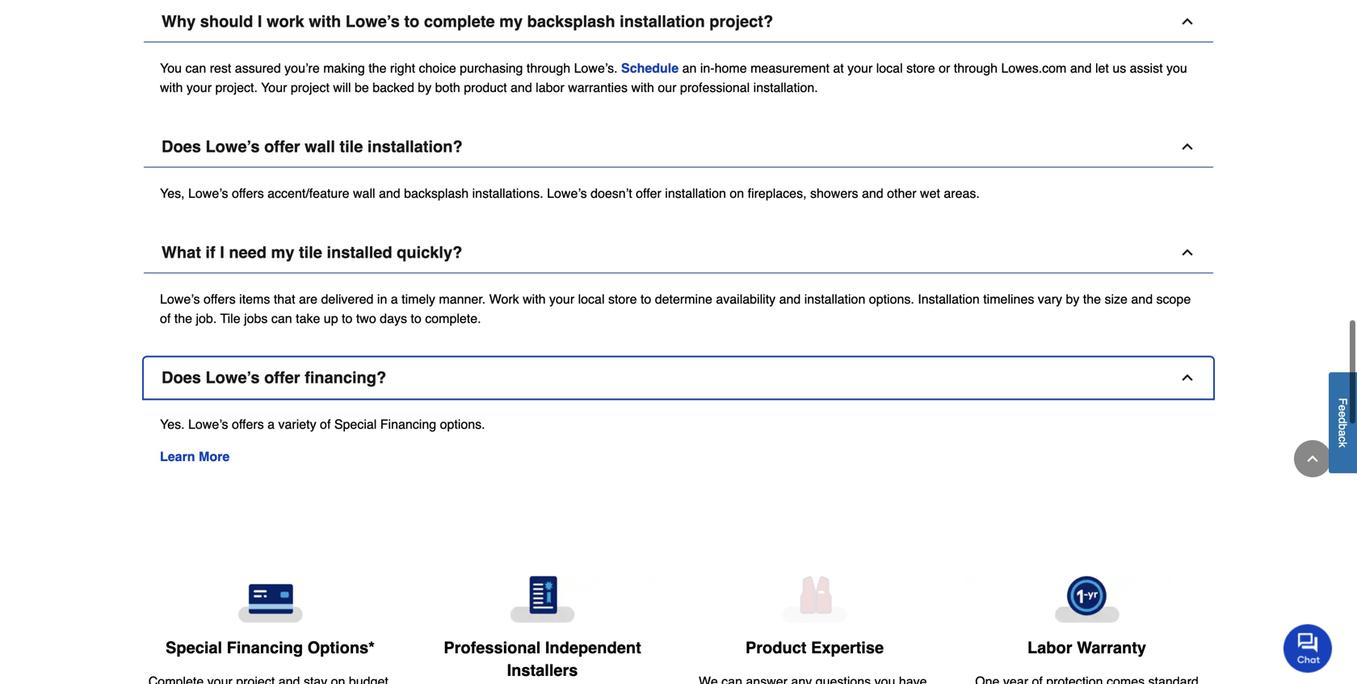 Task type: locate. For each thing, give the bounding box(es) containing it.
1 vertical spatial chevron up image
[[1180, 245, 1196, 261]]

and left other
[[862, 186, 884, 201]]

0 vertical spatial tile
[[340, 138, 363, 156]]

items
[[239, 292, 270, 307]]

0 vertical spatial installation
[[620, 12, 705, 31]]

1 horizontal spatial options.
[[869, 292, 915, 307]]

warranties
[[568, 80, 628, 95]]

1 horizontal spatial by
[[1066, 292, 1080, 307]]

my
[[500, 12, 523, 31], [271, 243, 295, 262]]

financing down financing?
[[380, 417, 437, 432]]

offers for a
[[232, 417, 264, 432]]

does up the yes.
[[162, 369, 201, 387]]

e up the b
[[1337, 412, 1350, 418]]

installation.
[[754, 80, 818, 95]]

and right availability
[[780, 292, 801, 307]]

home
[[715, 61, 747, 76]]

k
[[1337, 442, 1350, 448]]

offer for financing?
[[264, 369, 300, 387]]

a left "variety"
[[268, 417, 275, 432]]

0 vertical spatial of
[[160, 311, 171, 326]]

0 vertical spatial i
[[258, 12, 262, 31]]

does up yes,
[[162, 138, 201, 156]]

can down that
[[271, 311, 292, 326]]

0 vertical spatial local
[[877, 61, 903, 76]]

1 chevron up image from the top
[[1180, 14, 1196, 30]]

2 vertical spatial installation
[[805, 292, 866, 307]]

local
[[877, 61, 903, 76], [578, 292, 605, 307]]

store inside lowe's offers items that are delivered in a timely manner. work with your local store to determine availability and installation options. installation timelines vary by the size and scope of the job. tile jobs can take up to two days to complete.
[[609, 292, 637, 307]]

offers for accent/feature
[[232, 186, 264, 201]]

need
[[229, 243, 267, 262]]

by inside an in-home measurement at your local store or through lowes.com and let us assist you with your project. your project will be backed by both product and labor warranties with our professional installation.
[[418, 80, 432, 95]]

does lowe's offer wall tile installation? button
[[144, 127, 1214, 168]]

0 horizontal spatial wall
[[305, 138, 335, 156]]

why
[[162, 12, 196, 31]]

chevron up image inside does lowe's offer financing? button
[[1180, 370, 1196, 386]]

2 horizontal spatial the
[[1084, 292, 1102, 307]]

doesn't
[[591, 186, 633, 201]]

offer up "variety"
[[264, 369, 300, 387]]

at
[[833, 61, 844, 76]]

and
[[1071, 61, 1092, 76], [511, 80, 532, 95], [379, 186, 401, 201], [862, 186, 884, 201], [780, 292, 801, 307], [1132, 292, 1153, 307]]

1 vertical spatial wall
[[353, 186, 375, 201]]

installation inside lowe's offers items that are delivered in a timely manner. work with your local store to determine availability and installation options. installation timelines vary by the size and scope of the job. tile jobs can take up to two days to complete.
[[805, 292, 866, 307]]

1 horizontal spatial store
[[907, 61, 936, 76]]

offers up need
[[232, 186, 264, 201]]

0 vertical spatial offers
[[232, 186, 264, 201]]

an
[[683, 61, 697, 76]]

options*
[[308, 639, 375, 657]]

labor
[[536, 80, 565, 95]]

1 vertical spatial does
[[162, 369, 201, 387]]

should
[[200, 12, 253, 31]]

will
[[333, 80, 351, 95]]

by inside lowe's offers items that are delivered in a timely manner. work with your local store to determine availability and installation options. installation timelines vary by the size and scope of the job. tile jobs can take up to two days to complete.
[[1066, 292, 1080, 307]]

offers inside lowe's offers items that are delivered in a timely manner. work with your local store to determine availability and installation options. installation timelines vary by the size and scope of the job. tile jobs can take up to two days to complete.
[[204, 292, 236, 307]]

b
[[1337, 424, 1350, 430]]

0 horizontal spatial local
[[578, 292, 605, 307]]

chevron up image
[[1180, 139, 1196, 155], [1180, 370, 1196, 386], [1305, 451, 1321, 467]]

1 vertical spatial of
[[320, 417, 331, 432]]

1 vertical spatial backsplash
[[404, 186, 469, 201]]

yes,
[[160, 186, 185, 201]]

wall
[[305, 138, 335, 156], [353, 186, 375, 201]]

yes, lowe's offers accent/feature wall and backsplash installations. lowe's doesn't offer installation on fireplaces, showers and other wet areas.
[[160, 186, 980, 201]]

tile
[[340, 138, 363, 156], [299, 243, 322, 262]]

the left the job.
[[174, 311, 192, 326]]

1 does from the top
[[162, 138, 201, 156]]

more
[[199, 450, 230, 464]]

financing down a dark blue credit card icon.
[[227, 639, 303, 657]]

0 vertical spatial special
[[334, 417, 377, 432]]

are
[[299, 292, 318, 307]]

0 horizontal spatial your
[[187, 80, 212, 95]]

1 horizontal spatial through
[[954, 61, 998, 76]]

your right work
[[550, 292, 575, 307]]

f
[[1337, 398, 1350, 405]]

right
[[390, 61, 415, 76]]

0 horizontal spatial backsplash
[[404, 186, 469, 201]]

2 e from the top
[[1337, 412, 1350, 418]]

the
[[369, 61, 387, 76], [1084, 292, 1102, 307], [174, 311, 192, 326]]

through right or
[[954, 61, 998, 76]]

a up k
[[1337, 430, 1350, 437]]

2 chevron up image from the top
[[1180, 245, 1196, 261]]

to down timely at the top left
[[411, 311, 422, 326]]

wall up accent/feature
[[305, 138, 335, 156]]

0 vertical spatial store
[[907, 61, 936, 76]]

backsplash
[[527, 12, 615, 31], [404, 186, 469, 201]]

chevron up image
[[1180, 14, 1196, 30], [1180, 245, 1196, 261]]

1 horizontal spatial your
[[550, 292, 575, 307]]

0 vertical spatial your
[[848, 61, 873, 76]]

store
[[907, 61, 936, 76], [609, 292, 637, 307]]

installation?
[[368, 138, 463, 156]]

1 horizontal spatial a
[[391, 292, 398, 307]]

1 through from the left
[[527, 61, 571, 76]]

0 vertical spatial offer
[[264, 138, 300, 156]]

0 horizontal spatial store
[[609, 292, 637, 307]]

professional
[[444, 639, 541, 657]]

be
[[355, 80, 369, 95]]

chevron up image inside does lowe's offer wall tile installation? button
[[1180, 139, 1196, 155]]

my right need
[[271, 243, 295, 262]]

0 horizontal spatial special
[[166, 639, 222, 657]]

your
[[848, 61, 873, 76], [187, 80, 212, 95], [550, 292, 575, 307]]

2 vertical spatial offers
[[232, 417, 264, 432]]

0 vertical spatial chevron up image
[[1180, 139, 1196, 155]]

of right "variety"
[[320, 417, 331, 432]]

the up the be
[[369, 61, 387, 76]]

to right 'up'
[[342, 311, 353, 326]]

0 vertical spatial financing
[[380, 417, 437, 432]]

of left the job.
[[160, 311, 171, 326]]

1 vertical spatial your
[[187, 80, 212, 95]]

1 horizontal spatial wall
[[353, 186, 375, 201]]

0 horizontal spatial by
[[418, 80, 432, 95]]

store left or
[[907, 61, 936, 76]]

0 vertical spatial can
[[185, 61, 206, 76]]

what if i need my tile installed quickly? button
[[144, 233, 1214, 274]]

lowe's.
[[574, 61, 618, 76]]

1 vertical spatial by
[[1066, 292, 1080, 307]]

by right vary
[[1066, 292, 1080, 307]]

lowe's up 'more'
[[188, 417, 228, 432]]

tile up are
[[299, 243, 322, 262]]

take
[[296, 311, 320, 326]]

0 vertical spatial options.
[[869, 292, 915, 307]]

tile down will
[[340, 138, 363, 156]]

installed
[[327, 243, 392, 262]]

1 vertical spatial local
[[578, 292, 605, 307]]

can left rest
[[185, 61, 206, 76]]

my up purchasing
[[500, 12, 523, 31]]

project.
[[215, 80, 258, 95]]

e up d
[[1337, 405, 1350, 412]]

1 horizontal spatial i
[[258, 12, 262, 31]]

offers left "variety"
[[232, 417, 264, 432]]

1 horizontal spatial can
[[271, 311, 292, 326]]

1 vertical spatial can
[[271, 311, 292, 326]]

learn
[[160, 450, 195, 464]]

project?
[[710, 12, 774, 31]]

0 horizontal spatial i
[[220, 243, 224, 262]]

1 horizontal spatial the
[[369, 61, 387, 76]]

backsplash inside button
[[527, 12, 615, 31]]

your right at
[[848, 61, 873, 76]]

2 vertical spatial offer
[[264, 369, 300, 387]]

2 vertical spatial your
[[550, 292, 575, 307]]

special financing options*
[[166, 639, 375, 657]]

to up the you can rest assured you're making the right choice purchasing through lowe's. schedule
[[404, 12, 420, 31]]

does lowe's offer financing?
[[162, 369, 386, 387]]

backsplash down installation?
[[404, 186, 469, 201]]

accent/feature
[[268, 186, 350, 201]]

0 horizontal spatial the
[[174, 311, 192, 326]]

your down rest
[[187, 80, 212, 95]]

to
[[404, 12, 420, 31], [641, 292, 652, 307], [342, 311, 353, 326], [411, 311, 422, 326]]

on
[[730, 186, 744, 201]]

1 horizontal spatial backsplash
[[527, 12, 615, 31]]

by for both
[[418, 80, 432, 95]]

chevron up image for why should i work with lowe's to complete my backsplash installation project?
[[1180, 14, 1196, 30]]

2 vertical spatial chevron up image
[[1305, 451, 1321, 467]]

1 vertical spatial chevron up image
[[1180, 370, 1196, 386]]

offer right doesn't
[[636, 186, 662, 201]]

labor
[[1028, 639, 1073, 657]]

professional independent installers
[[444, 639, 641, 680]]

by
[[418, 80, 432, 95], [1066, 292, 1080, 307]]

backsplash up lowe's.
[[527, 12, 615, 31]]

i
[[258, 12, 262, 31], [220, 243, 224, 262]]

e
[[1337, 405, 1350, 412], [1337, 412, 1350, 418]]

chevron up image up you
[[1180, 14, 1196, 30]]

offers
[[232, 186, 264, 201], [204, 292, 236, 307], [232, 417, 264, 432]]

1 vertical spatial i
[[220, 243, 224, 262]]

job.
[[196, 311, 217, 326]]

lowe's up the job.
[[160, 292, 200, 307]]

financing
[[380, 417, 437, 432], [227, 639, 303, 657]]

offers up tile on the top left of the page
[[204, 292, 236, 307]]

through
[[527, 61, 571, 76], [954, 61, 998, 76]]

chevron up image inside why should i work with lowe's to complete my backsplash installation project? button
[[1180, 14, 1196, 30]]

2 through from the left
[[954, 61, 998, 76]]

by down the you can rest assured you're making the right choice purchasing through lowe's. schedule
[[418, 80, 432, 95]]

0 horizontal spatial financing
[[227, 639, 303, 657]]

0 horizontal spatial options.
[[440, 417, 485, 432]]

0 horizontal spatial can
[[185, 61, 206, 76]]

i for should
[[258, 12, 262, 31]]

0 horizontal spatial my
[[271, 243, 295, 262]]

lowe's offers items that are delivered in a timely manner. work with your local store to determine availability and installation options. installation timelines vary by the size and scope of the job. tile jobs can take up to two days to complete.
[[160, 292, 1191, 326]]

does
[[162, 138, 201, 156], [162, 369, 201, 387]]

1 horizontal spatial local
[[877, 61, 903, 76]]

2 horizontal spatial your
[[848, 61, 873, 76]]

offer up accent/feature
[[264, 138, 300, 156]]

what if i need my tile installed quickly?
[[162, 243, 463, 262]]

lowe's right yes,
[[188, 186, 228, 201]]

delivered
[[321, 292, 374, 307]]

offer
[[264, 138, 300, 156], [636, 186, 662, 201], [264, 369, 300, 387]]

to inside button
[[404, 12, 420, 31]]

0 vertical spatial my
[[500, 12, 523, 31]]

store left determine
[[609, 292, 637, 307]]

local inside an in-home measurement at your local store or through lowes.com and let us assist you with your project. your project will be backed by both product and labor warranties with our professional installation.
[[877, 61, 903, 76]]

installations.
[[472, 186, 544, 201]]

assist
[[1130, 61, 1163, 76]]

installation
[[620, 12, 705, 31], [665, 186, 726, 201], [805, 292, 866, 307]]

1 horizontal spatial my
[[500, 12, 523, 31]]

0 vertical spatial does
[[162, 138, 201, 156]]

if
[[206, 243, 216, 262]]

0 vertical spatial backsplash
[[527, 12, 615, 31]]

and down installation?
[[379, 186, 401, 201]]

warranty
[[1077, 639, 1147, 657]]

a right in
[[391, 292, 398, 307]]

wall right accent/feature
[[353, 186, 375, 201]]

and left let
[[1071, 61, 1092, 76]]

rest
[[210, 61, 231, 76]]

chevron up image up the scope
[[1180, 245, 1196, 261]]

1 vertical spatial store
[[609, 292, 637, 307]]

lowe's
[[346, 12, 400, 31], [206, 138, 260, 156], [188, 186, 228, 201], [547, 186, 587, 201], [160, 292, 200, 307], [206, 369, 260, 387], [188, 417, 228, 432]]

0 vertical spatial by
[[418, 80, 432, 95]]

1 vertical spatial financing
[[227, 639, 303, 657]]

chevron up image inside what if i need my tile installed quickly? button
[[1180, 245, 1196, 261]]

with
[[309, 12, 341, 31], [160, 80, 183, 95], [632, 80, 655, 95], [523, 292, 546, 307]]

0 horizontal spatial of
[[160, 311, 171, 326]]

scope
[[1157, 292, 1191, 307]]

2 horizontal spatial a
[[1337, 430, 1350, 437]]

a inside f e e d b a c k button
[[1337, 430, 1350, 437]]

lowe's inside lowe's offers items that are delivered in a timely manner. work with your local store to determine availability and installation options. installation timelines vary by the size and scope of the job. tile jobs can take up to two days to complete.
[[160, 292, 200, 307]]

0 vertical spatial wall
[[305, 138, 335, 156]]

the left size
[[1084, 292, 1102, 307]]

what
[[162, 243, 201, 262]]

1 vertical spatial tile
[[299, 243, 322, 262]]

0 horizontal spatial through
[[527, 61, 571, 76]]

0 horizontal spatial tile
[[299, 243, 322, 262]]

options.
[[869, 292, 915, 307], [440, 417, 485, 432]]

with inside button
[[309, 12, 341, 31]]

1 vertical spatial offers
[[204, 292, 236, 307]]

2 does from the top
[[162, 369, 201, 387]]

i left work
[[258, 12, 262, 31]]

through up the labor
[[527, 61, 571, 76]]

0 vertical spatial chevron up image
[[1180, 14, 1196, 30]]

i right if
[[220, 243, 224, 262]]



Task type: describe. For each thing, give the bounding box(es) containing it.
1 vertical spatial the
[[1084, 292, 1102, 307]]

learn more
[[160, 450, 230, 464]]

lowe's down tile on the top left of the page
[[206, 369, 260, 387]]

lowe's left doesn't
[[547, 186, 587, 201]]

options. inside lowe's offers items that are delivered in a timely manner. work with your local store to determine availability and installation options. installation timelines vary by the size and scope of the job. tile jobs can take up to two days to complete.
[[869, 292, 915, 307]]

does for does lowe's offer financing?
[[162, 369, 201, 387]]

in-
[[701, 61, 715, 76]]

i for if
[[220, 243, 224, 262]]

you
[[1167, 61, 1188, 76]]

of inside lowe's offers items that are delivered in a timely manner. work with your local store to determine availability and installation options. installation timelines vary by the size and scope of the job. tile jobs can take up to two days to complete.
[[160, 311, 171, 326]]

d
[[1337, 418, 1350, 424]]

chevron up image for does lowe's offer financing?
[[1180, 370, 1196, 386]]

yes. lowe's offers a variety of special financing options.
[[160, 417, 485, 432]]

complete
[[424, 12, 495, 31]]

does for does lowe's offer wall tile installation?
[[162, 138, 201, 156]]

an in-home measurement at your local store or through lowes.com and let us assist you with your project. your project will be backed by both product and labor warranties with our professional installation.
[[160, 61, 1188, 95]]

wall inside button
[[305, 138, 335, 156]]

timely
[[402, 292, 436, 307]]

jobs
[[244, 311, 268, 326]]

size
[[1105, 292, 1128, 307]]

does lowe's offer wall tile installation?
[[162, 138, 463, 156]]

product
[[746, 639, 807, 657]]

purchasing
[[460, 61, 523, 76]]

a dark blue credit card icon. image
[[147, 577, 394, 624]]

and left the labor
[[511, 80, 532, 95]]

project
[[291, 80, 330, 95]]

chevron up image inside scroll to top element
[[1305, 451, 1321, 467]]

two
[[356, 311, 376, 326]]

making
[[323, 61, 365, 76]]

lowes.com
[[1002, 61, 1067, 76]]

1 e from the top
[[1337, 405, 1350, 412]]

f e e d b a c k button
[[1329, 373, 1358, 474]]

1 horizontal spatial of
[[320, 417, 331, 432]]

your
[[261, 80, 287, 95]]

to left determine
[[641, 292, 652, 307]]

2 vertical spatial the
[[174, 311, 192, 326]]

through inside an in-home measurement at your local store or through lowes.com and let us assist you with your project. your project will be backed by both product and labor warranties with our professional installation.
[[954, 61, 998, 76]]

local inside lowe's offers items that are delivered in a timely manner. work with your local store to determine availability and installation options. installation timelines vary by the size and scope of the job. tile jobs can take up to two days to complete.
[[578, 292, 605, 307]]

independent
[[545, 639, 641, 657]]

1 horizontal spatial special
[[334, 417, 377, 432]]

1 horizontal spatial tile
[[340, 138, 363, 156]]

lowe's down "project." at left top
[[206, 138, 260, 156]]

1 vertical spatial installation
[[665, 186, 726, 201]]

work
[[267, 12, 304, 31]]

work
[[489, 292, 519, 307]]

0 vertical spatial the
[[369, 61, 387, 76]]

showers
[[811, 186, 859, 201]]

a lowe's red vest icon. image
[[692, 577, 938, 624]]

scroll to top element
[[1295, 440, 1332, 478]]

installation inside button
[[620, 12, 705, 31]]

f e e d b a c k
[[1337, 398, 1350, 448]]

you're
[[285, 61, 320, 76]]

by for the
[[1066, 292, 1080, 307]]

assured
[[235, 61, 281, 76]]

0 horizontal spatial a
[[268, 417, 275, 432]]

why should i work with lowe's to complete my backsplash installation project?
[[162, 12, 774, 31]]

you can rest assured you're making the right choice purchasing through lowe's. schedule
[[160, 61, 679, 76]]

labor warranty
[[1028, 639, 1147, 657]]

and right size
[[1132, 292, 1153, 307]]

professional
[[680, 80, 750, 95]]

fireplaces,
[[748, 186, 807, 201]]

up
[[324, 311, 338, 326]]

chevron up image for what if i need my tile installed quickly?
[[1180, 245, 1196, 261]]

why should i work with lowe's to complete my backsplash installation project? button
[[144, 1, 1214, 43]]

or
[[939, 61, 951, 76]]

installation
[[918, 292, 980, 307]]

c
[[1337, 437, 1350, 442]]

does lowe's offer financing? button
[[144, 358, 1214, 399]]

manner.
[[439, 292, 486, 307]]

a inside lowe's offers items that are delivered in a timely manner. work with your local store to determine availability and installation options. installation timelines vary by the size and scope of the job. tile jobs can take up to two days to complete.
[[391, 292, 398, 307]]

lowe's up making
[[346, 12, 400, 31]]

backed
[[373, 80, 414, 95]]

1 vertical spatial special
[[166, 639, 222, 657]]

that
[[274, 292, 295, 307]]

chevron up image for does lowe's offer wall tile installation?
[[1180, 139, 1196, 155]]

timelines
[[984, 292, 1035, 307]]

a blue 1-year labor warranty icon. image
[[964, 577, 1211, 624]]

installers
[[507, 661, 578, 680]]

other
[[887, 186, 917, 201]]

with inside lowe's offers items that are delivered in a timely manner. work with your local store to determine availability and installation options. installation timelines vary by the size and scope of the job. tile jobs can take up to two days to complete.
[[523, 292, 546, 307]]

days
[[380, 311, 407, 326]]

yes.
[[160, 417, 185, 432]]

determine
[[655, 292, 713, 307]]

store inside an in-home measurement at your local store or through lowes.com and let us assist you with your project. your project will be backed by both product and labor warranties with our professional installation.
[[907, 61, 936, 76]]

our
[[658, 80, 677, 95]]

wet
[[921, 186, 941, 201]]

1 vertical spatial offer
[[636, 186, 662, 201]]

both
[[435, 80, 460, 95]]

let
[[1096, 61, 1109, 76]]

learn more link
[[160, 450, 230, 464]]

product expertise
[[746, 639, 884, 657]]

1 vertical spatial my
[[271, 243, 295, 262]]

a dark blue background check icon. image
[[419, 577, 666, 624]]

tile
[[220, 311, 241, 326]]

you
[[160, 61, 182, 76]]

quickly?
[[397, 243, 463, 262]]

1 vertical spatial options.
[[440, 417, 485, 432]]

us
[[1113, 61, 1127, 76]]

expertise
[[811, 639, 884, 657]]

1 horizontal spatial financing
[[380, 417, 437, 432]]

chat invite button image
[[1284, 624, 1333, 673]]

in
[[377, 292, 387, 307]]

your inside lowe's offers items that are delivered in a timely manner. work with your local store to determine availability and installation options. installation timelines vary by the size and scope of the job. tile jobs can take up to two days to complete.
[[550, 292, 575, 307]]

can inside lowe's offers items that are delivered in a timely manner. work with your local store to determine availability and installation options. installation timelines vary by the size and scope of the job. tile jobs can take up to two days to complete.
[[271, 311, 292, 326]]

schedule link
[[621, 61, 679, 76]]

offer for wall
[[264, 138, 300, 156]]

financing?
[[305, 369, 386, 387]]



Task type: vqa. For each thing, say whether or not it's contained in the screenshot.
Oak within Style Selections Florian Oak 7-mm T x 8-in W x 48-in L Wood Plank Laminate Flooring (23.91-sq ft) Item # 963309 | Model # 360731-31568
no



